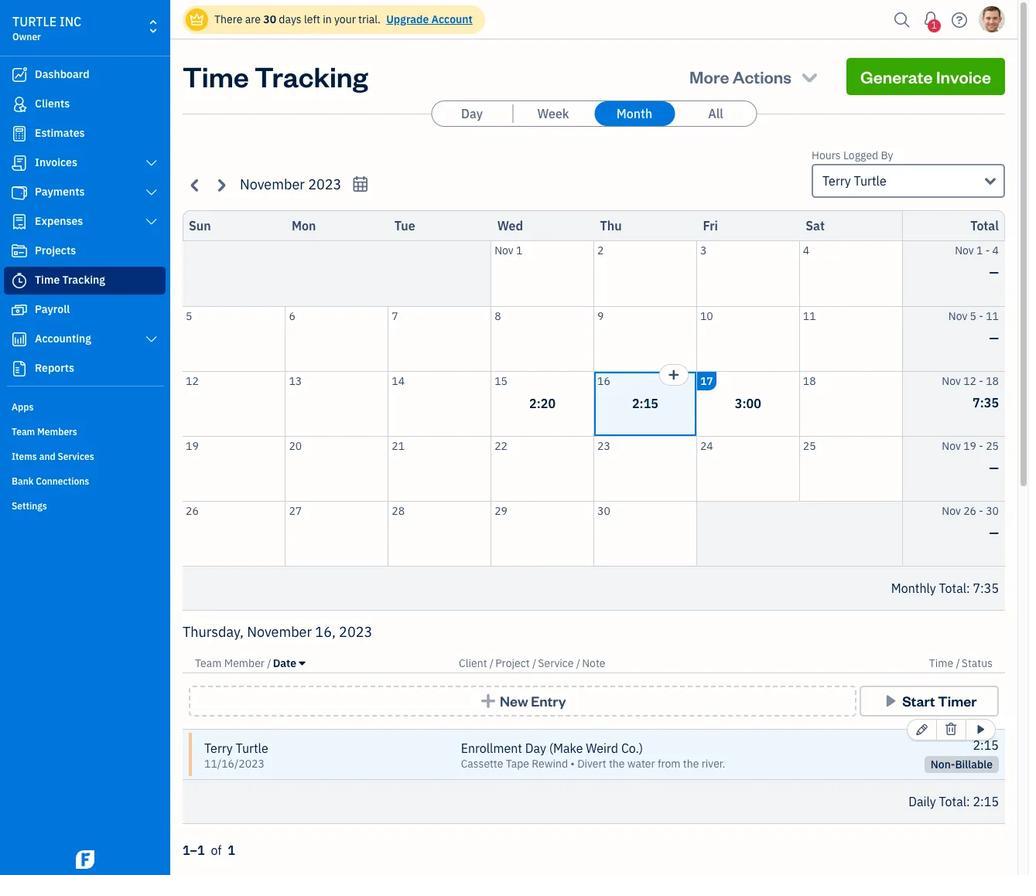 Task type: locate. For each thing, give the bounding box(es) containing it.
november right "next month" image
[[240, 176, 305, 193]]

team down the apps at the left top of page
[[12, 426, 35, 438]]

0 vertical spatial time
[[183, 58, 249, 94]]

7:35 down nov 26 - 30 —
[[973, 581, 999, 597]]

20 button
[[286, 437, 388, 501]]

rewind
[[532, 758, 568, 772]]

0 vertical spatial turtle
[[854, 173, 887, 189]]

co.
[[621, 741, 639, 757]]

1 horizontal spatial the
[[683, 758, 699, 772]]

0 horizontal spatial the
[[609, 758, 625, 772]]

2 7:35 from the top
[[973, 581, 999, 597]]

month
[[617, 106, 653, 121]]

25 button
[[800, 437, 902, 501]]

- inside 'nov 1 - 4 —'
[[986, 244, 990, 258]]

18 down '11' button
[[803, 374, 816, 388]]

2 horizontal spatial time
[[929, 657, 953, 671]]

25 down 18 "button"
[[803, 439, 816, 453]]

nov inside "button"
[[495, 244, 514, 258]]

11 down 4 button
[[803, 309, 816, 323]]

chevron large down image
[[144, 186, 159, 199], [144, 216, 159, 228]]

turtle down logged at top
[[854, 173, 887, 189]]

nov down the nov 12 - 18 7:35
[[942, 439, 961, 453]]

nov 1 button
[[491, 241, 594, 306]]

accounting
[[35, 332, 91, 346]]

- inside nov 5 - 11 —
[[979, 309, 983, 323]]

1 horizontal spatial day
[[525, 741, 546, 757]]

— for nov 19 - 25 —
[[989, 460, 999, 476]]

/ left the date
[[267, 657, 271, 671]]

— for nov 26 - 30 —
[[989, 525, 999, 541]]

1 18 from the left
[[803, 374, 816, 388]]

2 vertical spatial total
[[939, 795, 967, 810]]

2 button
[[594, 241, 696, 306]]

12 inside the nov 12 - 18 7:35
[[964, 374, 977, 388]]

10
[[700, 309, 713, 323]]

2 19 from the left
[[964, 439, 977, 453]]

1 vertical spatial team
[[195, 657, 222, 671]]

nov for nov 26 - 30 —
[[942, 504, 961, 518]]

12 down nov 5 - 11 —
[[964, 374, 977, 388]]

1 horizontal spatial 4
[[993, 244, 999, 258]]

items
[[12, 451, 37, 463]]

0 horizontal spatial 19
[[186, 439, 199, 453]]

0 horizontal spatial 11
[[803, 309, 816, 323]]

previous month image
[[186, 176, 204, 194]]

chevron large down image inside accounting "link"
[[144, 334, 159, 346]]

1 vertical spatial total
[[939, 581, 967, 597]]

1 down wed
[[516, 244, 523, 258]]

1 19 from the left
[[186, 439, 199, 453]]

— up nov 26 - 30 —
[[989, 460, 999, 476]]

1 horizontal spatial 30
[[597, 504, 610, 518]]

: right monthly at the right
[[967, 581, 970, 597]]

— up the nov 12 - 18 7:35
[[989, 330, 999, 346]]

1 vertical spatial chevron large down image
[[144, 216, 159, 228]]

invoice image
[[10, 156, 29, 171]]

terry for terry turtle 11/16/2023
[[204, 741, 233, 757]]

in
[[323, 12, 332, 26]]

1 up nov 5 - 11 —
[[977, 244, 983, 258]]

choose a date image
[[352, 176, 369, 193]]

1 vertical spatial time tracking
[[35, 273, 105, 287]]

chevron large down image
[[144, 157, 159, 169], [144, 334, 159, 346]]

2 chevron large down image from the top
[[144, 216, 159, 228]]

team inside main element
[[12, 426, 35, 438]]

2:15 up the 23 "button"
[[632, 396, 658, 412]]

25
[[803, 439, 816, 453], [986, 439, 999, 453]]

25 inside nov 19 - 25 —
[[986, 439, 999, 453]]

30 down nov 19 - 25 —
[[986, 504, 999, 518]]

0 horizontal spatial team
[[12, 426, 35, 438]]

2 18 from the left
[[986, 374, 999, 388]]

25 inside button
[[803, 439, 816, 453]]

fri
[[703, 218, 718, 234]]

week link
[[513, 101, 594, 126]]

1 horizontal spatial 18
[[986, 374, 999, 388]]

2:15 inside 2:15 non-billable
[[973, 738, 999, 754]]

terry up 11/16/2023
[[204, 741, 233, 757]]

1 26 from the left
[[186, 504, 199, 518]]

12 button
[[183, 372, 285, 436]]

tracking down left
[[255, 58, 368, 94]]

november up the date
[[247, 624, 312, 642]]

1 the from the left
[[609, 758, 625, 772]]

1 vertical spatial time
[[35, 273, 60, 287]]

2 — from the top
[[989, 330, 999, 346]]

nov down nov 19 - 25 —
[[942, 504, 961, 518]]

terry down hours
[[823, 173, 851, 189]]

go to help image
[[947, 8, 972, 31]]

nov for nov 1
[[495, 244, 514, 258]]

18 down nov 5 - 11 —
[[986, 374, 999, 388]]

26 down 19 button
[[186, 504, 199, 518]]

0 vertical spatial 2:15
[[632, 396, 658, 412]]

0 horizontal spatial 4
[[803, 244, 810, 258]]

0 vertical spatial chevron large down image
[[144, 186, 159, 199]]

services
[[58, 451, 94, 463]]

2:15 non-billable
[[931, 738, 999, 772]]

4 inside button
[[803, 244, 810, 258]]

nov inside nov 5 - 11 —
[[949, 309, 968, 323]]

-
[[986, 244, 990, 258], [979, 309, 983, 323], [979, 374, 983, 388], [979, 439, 983, 453], [979, 504, 983, 518]]

30 right are
[[263, 12, 276, 26]]

projects link
[[4, 238, 166, 265]]

terry inside dropdown button
[[823, 173, 851, 189]]

search image
[[890, 8, 915, 31]]

22 button
[[491, 437, 594, 501]]

11 down 'nov 1 - 4 —'
[[986, 309, 999, 323]]

1 vertical spatial turtle
[[236, 741, 268, 757]]

time
[[183, 58, 249, 94], [35, 273, 60, 287], [929, 657, 953, 671]]

1 horizontal spatial 19
[[964, 439, 977, 453]]

2 4 from the left
[[993, 244, 999, 258]]

time right timer icon
[[35, 273, 60, 287]]

terry inside terry turtle 11/16/2023
[[204, 741, 233, 757]]

total up 'nov 1 - 4 —'
[[971, 218, 999, 234]]

12 down 5 button
[[186, 374, 199, 388]]

1 4 from the left
[[803, 244, 810, 258]]

4 / from the left
[[576, 657, 580, 671]]

your
[[334, 12, 356, 26]]

more actions
[[690, 66, 792, 87]]

25 down the nov 12 - 18 7:35
[[986, 439, 999, 453]]

plus image
[[479, 694, 497, 710]]

chevron large down image for expenses
[[144, 216, 159, 228]]

non-
[[931, 758, 955, 772]]

11 button
[[800, 307, 902, 371]]

1 horizontal spatial team
[[195, 657, 222, 671]]

1 chevron large down image from the top
[[144, 186, 159, 199]]

estimates link
[[4, 120, 166, 148]]

2 26 from the left
[[964, 504, 977, 518]]

1–1 of 1
[[183, 843, 235, 859]]

owner
[[12, 31, 41, 43]]

30 inside button
[[597, 504, 610, 518]]

0 vertical spatial :
[[967, 581, 970, 597]]

items and services link
[[4, 445, 166, 468]]

nov up nov 5 - 11 —
[[955, 244, 974, 258]]

nov
[[495, 244, 514, 258], [955, 244, 974, 258], [949, 309, 968, 323], [942, 374, 961, 388], [942, 439, 961, 453], [942, 504, 961, 518]]

new
[[500, 693, 528, 710]]

- inside the nov 12 - 18 7:35
[[979, 374, 983, 388]]

sat
[[806, 218, 825, 234]]

chevron large down image inside the invoices link
[[144, 157, 159, 169]]

24 button
[[697, 437, 799, 501]]

total right monthly at the right
[[939, 581, 967, 597]]

3 — from the top
[[989, 460, 999, 476]]

1 vertical spatial tracking
[[62, 273, 105, 287]]

nov inside nov 26 - 30 —
[[942, 504, 961, 518]]

0 vertical spatial tracking
[[255, 58, 368, 94]]

0 horizontal spatial 18
[[803, 374, 816, 388]]

sun
[[189, 218, 211, 234]]

7
[[392, 309, 398, 323]]

turtle for terry turtle 11/16/2023
[[236, 741, 268, 757]]

/ right the client on the bottom
[[490, 657, 494, 671]]

daily total : 2:15
[[909, 795, 999, 810]]

edit image
[[916, 721, 928, 740]]

9 button
[[594, 307, 696, 371]]

23
[[597, 439, 610, 453]]

2 5 from the left
[[970, 309, 977, 323]]

— inside nov 26 - 30 —
[[989, 525, 999, 541]]

19 down the nov 12 - 18 7:35
[[964, 439, 977, 453]]

apps link
[[4, 395, 166, 419]]

turtle
[[854, 173, 887, 189], [236, 741, 268, 757]]

week
[[537, 106, 569, 121]]

26 down nov 19 - 25 —
[[964, 504, 977, 518]]

1 — from the top
[[989, 265, 999, 280]]

time tracking down projects link
[[35, 273, 105, 287]]

turtle inc owner
[[12, 14, 81, 43]]

time down there
[[183, 58, 249, 94]]

2 chevron large down image from the top
[[144, 334, 159, 346]]

0 vertical spatial day
[[461, 106, 483, 121]]

1 horizontal spatial 5
[[970, 309, 977, 323]]

0 horizontal spatial tracking
[[62, 273, 105, 287]]

note link
[[582, 657, 605, 671]]

21
[[392, 439, 405, 453]]

freshbooks image
[[73, 851, 98, 870]]

12 inside button
[[186, 374, 199, 388]]

: for daily total
[[967, 795, 970, 810]]

day
[[461, 106, 483, 121], [525, 741, 546, 757]]

day inside enrollment day ( make weird co. ) cassette tape rewind • divert the water from the river.
[[525, 741, 546, 757]]

1 vertical spatial 2:15
[[973, 738, 999, 754]]

chevron large down image left "previous month" icon
[[144, 186, 159, 199]]

— for nov 1 - 4 —
[[989, 265, 999, 280]]

turtle inside dropdown button
[[854, 173, 887, 189]]

1 vertical spatial day
[[525, 741, 546, 757]]

: down billable
[[967, 795, 970, 810]]

1 5 from the left
[[186, 309, 192, 323]]

/ left note link
[[576, 657, 580, 671]]

- inside nov 19 - 25 —
[[979, 439, 983, 453]]

more actions button
[[676, 58, 834, 95]]

26
[[186, 504, 199, 518], [964, 504, 977, 518]]

1 right of
[[228, 843, 235, 859]]

0 vertical spatial 7:35
[[973, 395, 999, 411]]

1 11 from the left
[[803, 309, 816, 323]]

/ left service on the right bottom
[[532, 657, 537, 671]]

make
[[553, 741, 583, 757]]

1 vertical spatial :
[[967, 795, 970, 810]]

team
[[12, 426, 35, 438], [195, 657, 222, 671]]

0 vertical spatial chevron large down image
[[144, 157, 159, 169]]

1 horizontal spatial 12
[[964, 374, 977, 388]]

left
[[304, 12, 320, 26]]

0 horizontal spatial time tracking
[[35, 273, 105, 287]]

invoices
[[35, 156, 77, 169]]

2 / from the left
[[490, 657, 494, 671]]

2:15 down billable
[[973, 795, 999, 810]]

1 horizontal spatial 26
[[964, 504, 977, 518]]

7:35 up nov 19 - 25 —
[[973, 395, 999, 411]]

1 inside "button"
[[516, 244, 523, 258]]

team down thursday,
[[195, 657, 222, 671]]

1 left go to help icon
[[932, 19, 937, 31]]

2 25 from the left
[[986, 439, 999, 453]]

chevron large down image down payroll link
[[144, 334, 159, 346]]

terry
[[823, 173, 851, 189], [204, 741, 233, 757]]

inc
[[60, 14, 81, 29]]

start timer button
[[860, 686, 999, 717]]

dashboard image
[[10, 67, 29, 83]]

18
[[803, 374, 816, 388], [986, 374, 999, 388]]

3:00
[[735, 396, 761, 412]]

1 horizontal spatial turtle
[[854, 173, 887, 189]]

0 horizontal spatial 12
[[186, 374, 199, 388]]

there are 30 days left in your trial. upgrade account
[[214, 12, 473, 26]]

0 horizontal spatial day
[[461, 106, 483, 121]]

1 vertical spatial november
[[247, 624, 312, 642]]

date
[[273, 657, 296, 671]]

13 button
[[286, 372, 388, 436]]

reports link
[[4, 355, 166, 383]]

chevron large down image inside expenses 'link'
[[144, 216, 159, 228]]

nov inside the nov 12 - 18 7:35
[[942, 374, 961, 388]]

enrollment
[[461, 741, 522, 757]]

0 vertical spatial terry
[[823, 173, 851, 189]]

nov down 'nov 1 - 4 —'
[[949, 309, 968, 323]]

tracking down projects link
[[62, 273, 105, 287]]

: for monthly total
[[967, 581, 970, 597]]

chevron large down image left sun
[[144, 216, 159, 228]]

turtle up 11/16/2023
[[236, 741, 268, 757]]

1 button
[[919, 4, 943, 35]]

1 vertical spatial chevron large down image
[[144, 334, 159, 346]]

1 : from the top
[[967, 581, 970, 597]]

nov inside nov 19 - 25 —
[[942, 439, 961, 453]]

2 12 from the left
[[964, 374, 977, 388]]

4 button
[[800, 241, 902, 306]]

- inside nov 26 - 30 —
[[979, 504, 983, 518]]

1–1
[[183, 843, 205, 859]]

— inside 'nov 1 - 4 —'
[[989, 265, 999, 280]]

— inside nov 19 - 25 —
[[989, 460, 999, 476]]

time tracking link
[[4, 267, 166, 295]]

2:15
[[632, 396, 658, 412], [973, 738, 999, 754], [973, 795, 999, 810]]

0 horizontal spatial time
[[35, 273, 60, 287]]

5 button
[[183, 307, 285, 371]]

1 25 from the left
[[803, 439, 816, 453]]

1 horizontal spatial terry
[[823, 173, 851, 189]]

2023 right 16,
[[339, 624, 372, 642]]

nov for nov 5 - 11 —
[[949, 309, 968, 323]]

— up nov 5 - 11 —
[[989, 265, 999, 280]]

2 11 from the left
[[986, 309, 999, 323]]

hours
[[812, 149, 841, 163]]

2:15 for 2:15
[[632, 396, 658, 412]]

team members
[[12, 426, 77, 438]]

from
[[658, 758, 681, 772]]

/
[[267, 657, 271, 671], [490, 657, 494, 671], [532, 657, 537, 671], [576, 657, 580, 671], [956, 657, 960, 671]]

0 horizontal spatial 26
[[186, 504, 199, 518]]

2:15 up billable
[[973, 738, 999, 754]]

— inside nov 5 - 11 —
[[989, 330, 999, 346]]

the down co.
[[609, 758, 625, 772]]

1
[[932, 19, 937, 31], [516, 244, 523, 258], [977, 244, 983, 258], [228, 843, 235, 859]]

0 horizontal spatial 25
[[803, 439, 816, 453]]

0 horizontal spatial terry
[[204, 741, 233, 757]]

chevron large down image for payments
[[144, 186, 159, 199]]

4 — from the top
[[989, 525, 999, 541]]

terry turtle 11/16/2023
[[204, 741, 268, 772]]

nov down nov 5 - 11 —
[[942, 374, 961, 388]]

turtle inside terry turtle 11/16/2023
[[236, 741, 268, 757]]

time left status
[[929, 657, 953, 671]]

0 vertical spatial team
[[12, 426, 35, 438]]

settings link
[[4, 494, 166, 518]]

19 down 12 button
[[186, 439, 199, 453]]

2 horizontal spatial 30
[[986, 504, 999, 518]]

17
[[700, 374, 713, 388]]

1 vertical spatial 2023
[[339, 624, 372, 642]]

date link
[[273, 657, 305, 671]]

30 down the 23 "button"
[[597, 504, 610, 518]]

time tracking inside main element
[[35, 273, 105, 287]]

1 horizontal spatial time
[[183, 58, 249, 94]]

1 12 from the left
[[186, 374, 199, 388]]

1 horizontal spatial 11
[[986, 309, 999, 323]]

0 horizontal spatial 5
[[186, 309, 192, 323]]

1 chevron large down image from the top
[[144, 157, 159, 169]]

1 vertical spatial terry
[[204, 741, 233, 757]]

1 horizontal spatial time tracking
[[183, 58, 368, 94]]

11 inside nov 5 - 11 —
[[986, 309, 999, 323]]

1 horizontal spatial 25
[[986, 439, 999, 453]]

chevron large down image inside payments link
[[144, 186, 159, 199]]

trial.
[[358, 12, 381, 26]]

/ left status
[[956, 657, 960, 671]]

crown image
[[189, 11, 205, 27]]

chevron large down image up payments link
[[144, 157, 159, 169]]

terry turtle
[[823, 173, 887, 189]]

1 vertical spatial 7:35
[[973, 581, 999, 597]]

the right from
[[683, 758, 699, 772]]

nov inside 'nov 1 - 4 —'
[[955, 244, 974, 258]]

0 vertical spatial total
[[971, 218, 999, 234]]

nov down wed
[[495, 244, 514, 258]]

dashboard link
[[4, 61, 166, 89]]

total right daily
[[939, 795, 967, 810]]

clients
[[35, 97, 70, 111]]

terry for terry turtle
[[823, 173, 851, 189]]

2 : from the top
[[967, 795, 970, 810]]

november 2023
[[240, 176, 342, 193]]

0 vertical spatial time tracking
[[183, 58, 368, 94]]

— up the 'monthly total : 7:35'
[[989, 525, 999, 541]]

5 / from the left
[[956, 657, 960, 671]]

time tracking down days
[[183, 58, 368, 94]]

- for nov 26 - 30 —
[[979, 504, 983, 518]]

month link
[[594, 101, 675, 126]]

service link
[[538, 657, 576, 671]]

0 vertical spatial 2023
[[308, 176, 342, 193]]

2023 left choose a date image
[[308, 176, 342, 193]]

1 7:35 from the top
[[973, 395, 999, 411]]

0 horizontal spatial turtle
[[236, 741, 268, 757]]

3 button
[[697, 241, 799, 306]]



Task type: describe. For each thing, give the bounding box(es) containing it.
0 vertical spatial november
[[240, 176, 305, 193]]

total for monthly total
[[939, 581, 967, 597]]

status
[[962, 657, 993, 671]]

estimate image
[[10, 126, 29, 142]]

of
[[211, 843, 222, 859]]

5 inside nov 5 - 11 —
[[970, 309, 977, 323]]

nov 19 - 25 —
[[942, 439, 999, 476]]

project link
[[495, 657, 532, 671]]

16
[[597, 374, 610, 388]]

play image
[[882, 694, 900, 710]]

turtle for terry turtle
[[854, 173, 887, 189]]

entry
[[531, 693, 566, 710]]

18 inside "button"
[[803, 374, 816, 388]]

weird
[[586, 741, 618, 757]]

expenses
[[35, 214, 83, 228]]

generate invoice button
[[847, 58, 1005, 95]]

28 button
[[389, 502, 491, 566]]

2:20
[[529, 396, 556, 412]]

19 inside 19 button
[[186, 439, 199, 453]]

payment image
[[10, 185, 29, 200]]

cassette
[[461, 758, 503, 772]]

26 inside button
[[186, 504, 199, 518]]

28
[[392, 504, 405, 518]]

- for nov 12 - 18 7:35
[[979, 374, 983, 388]]

actions
[[733, 66, 792, 87]]

1 horizontal spatial tracking
[[255, 58, 368, 94]]

turtle
[[12, 14, 57, 29]]

days
[[279, 12, 302, 26]]

21 button
[[389, 437, 491, 501]]

billable
[[955, 758, 993, 772]]

2 vertical spatial 2:15
[[973, 795, 999, 810]]

start timer
[[902, 693, 977, 710]]

team for team member /
[[195, 657, 222, 671]]

delete image
[[944, 721, 958, 740]]

caretdown image
[[299, 658, 305, 670]]

team for team members
[[12, 426, 35, 438]]

2 vertical spatial time
[[929, 657, 953, 671]]

client
[[459, 657, 487, 671]]

chart image
[[10, 332, 29, 347]]

5 inside button
[[186, 309, 192, 323]]

daily
[[909, 795, 936, 810]]

river.
[[702, 758, 726, 772]]

chevron large down image for invoices
[[144, 157, 159, 169]]

chevrondown image
[[799, 66, 820, 87]]

team member /
[[195, 657, 271, 671]]

- for nov 1 - 4 —
[[986, 244, 990, 258]]

nov for nov 12 - 18 7:35
[[942, 374, 961, 388]]

nov for nov 1 - 4 —
[[955, 244, 974, 258]]

there
[[214, 12, 243, 26]]

19 inside nov 19 - 25 —
[[964, 439, 977, 453]]

monthly total : 7:35
[[891, 581, 999, 597]]

connections
[[36, 476, 89, 488]]

generate
[[861, 66, 933, 87]]

29
[[495, 504, 508, 518]]

nov 12 - 18 7:35
[[942, 374, 999, 411]]

member
[[224, 657, 265, 671]]

by
[[881, 149, 893, 163]]

27 button
[[286, 502, 388, 566]]

chevron large down image for accounting
[[144, 334, 159, 346]]

estimates
[[35, 126, 85, 140]]

11 inside button
[[803, 309, 816, 323]]

bank connections
[[12, 476, 89, 488]]

nov for nov 19 - 25 —
[[942, 439, 961, 453]]

6
[[289, 309, 295, 323]]

resume image
[[974, 721, 987, 740]]

time inside time tracking link
[[35, 273, 60, 287]]

20
[[289, 439, 302, 453]]

- for nov 19 - 25 —
[[979, 439, 983, 453]]

nov 5 - 11 —
[[949, 309, 999, 346]]

water
[[627, 758, 655, 772]]

11/16/2023
[[204, 758, 265, 772]]

expense image
[[10, 214, 29, 230]]

0 horizontal spatial 30
[[263, 12, 276, 26]]

26 button
[[183, 502, 285, 566]]

logged
[[843, 149, 878, 163]]

note
[[582, 657, 605, 671]]

apps
[[12, 402, 34, 413]]

1 / from the left
[[267, 657, 271, 671]]

bank connections link
[[4, 470, 166, 493]]

3 / from the left
[[532, 657, 537, 671]]

— for nov 5 - 11 —
[[989, 330, 999, 346]]

project image
[[10, 244, 29, 259]]

main element
[[0, 0, 209, 876]]

nov 1
[[495, 244, 523, 258]]

day inside the day link
[[461, 106, 483, 121]]

- for nov 5 - 11 —
[[979, 309, 983, 323]]

add a time entry image
[[668, 366, 680, 384]]

thursday,
[[183, 624, 244, 642]]

total for daily total
[[939, 795, 967, 810]]

9
[[597, 309, 604, 323]]

1 inside dropdown button
[[932, 19, 937, 31]]

items and services
[[12, 451, 94, 463]]

7:35 inside the nov 12 - 18 7:35
[[973, 395, 999, 411]]

1 inside 'nov 1 - 4 —'
[[977, 244, 983, 258]]

8
[[495, 309, 501, 323]]

money image
[[10, 303, 29, 318]]

tracking inside main element
[[62, 273, 105, 287]]

16,
[[315, 624, 336, 642]]

4 inside 'nov 1 - 4 —'
[[993, 244, 999, 258]]

30 inside nov 26 - 30 —
[[986, 504, 999, 518]]

more
[[690, 66, 729, 87]]

26 inside nov 26 - 30 —
[[964, 504, 977, 518]]

client / project / service / note
[[459, 657, 605, 671]]

2:15 for 2:15 non-billable
[[973, 738, 999, 754]]

22
[[495, 439, 508, 453]]

mon
[[292, 218, 316, 234]]

24
[[700, 439, 713, 453]]

timer
[[938, 693, 977, 710]]

new entry button
[[189, 686, 857, 717]]

2
[[597, 244, 604, 258]]

account
[[431, 12, 473, 26]]

next month image
[[212, 176, 230, 194]]

3
[[700, 244, 707, 258]]

thu
[[600, 218, 622, 234]]

18 inside the nov 12 - 18 7:35
[[986, 374, 999, 388]]

dashboard
[[35, 67, 89, 81]]

team members link
[[4, 420, 166, 443]]

time link
[[929, 657, 956, 671]]

monthly
[[891, 581, 936, 597]]

status link
[[962, 657, 993, 671]]

payroll
[[35, 303, 70, 316]]

accounting link
[[4, 326, 166, 354]]

bank
[[12, 476, 34, 488]]

new entry
[[500, 693, 566, 710]]

are
[[245, 12, 261, 26]]

client image
[[10, 97, 29, 112]]

29 button
[[491, 502, 594, 566]]

2 the from the left
[[683, 758, 699, 772]]

(
[[549, 741, 553, 757]]

upgrade
[[386, 12, 429, 26]]

report image
[[10, 361, 29, 377]]

timer image
[[10, 273, 29, 289]]



Task type: vqa. For each thing, say whether or not it's contained in the screenshot.
Learn more
no



